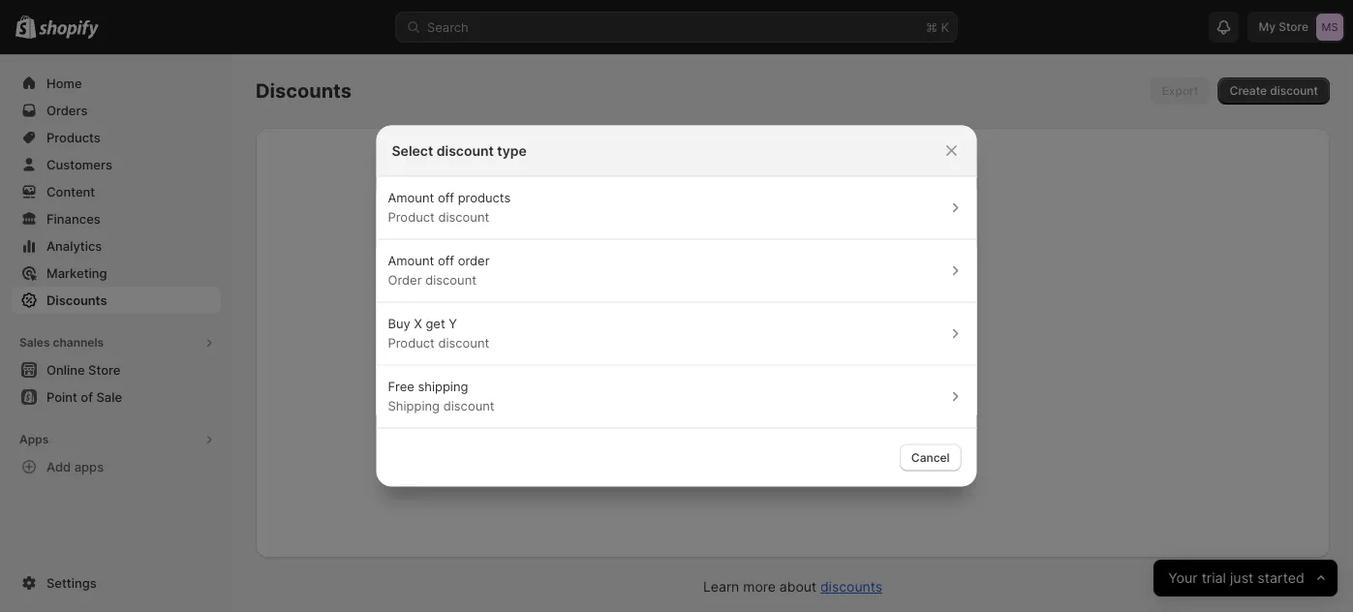 Task type: describe. For each thing, give the bounding box(es) containing it.
add apps button
[[12, 453, 221, 481]]

apps button
[[12, 426, 221, 453]]

0 vertical spatial discounts
[[835, 407, 888, 421]]

more
[[743, 579, 776, 595]]

learn more about discounts
[[703, 579, 883, 595]]

about
[[780, 579, 817, 595]]

get
[[426, 316, 445, 331]]

select
[[392, 142, 433, 159]]

off for order
[[438, 253, 454, 268]]

discount inside create discount button
[[1270, 84, 1318, 98]]

add
[[47, 459, 71, 474]]

discount inside amount off order order discount
[[425, 273, 477, 288]]

amount off products product discount
[[388, 190, 511, 225]]

discount inside free shipping shipping discount
[[443, 399, 495, 414]]

off for products
[[438, 190, 454, 205]]

1 vertical spatial at
[[911, 423, 922, 437]]

k
[[941, 19, 949, 34]]

2 vertical spatial discounts
[[820, 579, 883, 595]]

compare at prices .
[[860, 423, 962, 437]]

settings
[[47, 575, 97, 590]]

compare at prices link
[[860, 423, 959, 437]]

buy
[[388, 316, 411, 331]]

add apps
[[47, 459, 104, 474]]

you
[[681, 423, 702, 437]]

apps
[[19, 433, 49, 447]]

free shipping shipping discount
[[388, 379, 495, 414]]

use
[[754, 423, 773, 437]]

sales channels
[[19, 336, 104, 350]]

automatic
[[777, 407, 831, 421]]

sales
[[19, 336, 50, 350]]

channels
[[53, 336, 104, 350]]

.
[[959, 423, 962, 437]]

free
[[388, 379, 414, 394]]

discount inside 'amount off products product discount'
[[438, 210, 489, 225]]

shipping
[[418, 379, 468, 394]]

discounts inside discounts link
[[47, 293, 107, 308]]

learn
[[703, 579, 739, 595]]

discounts link
[[820, 579, 883, 595]]

create discount button
[[1218, 78, 1330, 105]]

1 vertical spatial discounts
[[777, 423, 830, 437]]

y
[[449, 316, 457, 331]]

settings link
[[12, 570, 221, 597]]

amount off order order discount
[[388, 253, 490, 288]]



Task type: vqa. For each thing, say whether or not it's contained in the screenshot.


Task type: locate. For each thing, give the bounding box(es) containing it.
create inside create discount codes and automatic discounts that apply at checkout. you can also use discounts with
[[626, 407, 662, 421]]

amount
[[388, 190, 434, 205], [388, 253, 434, 268]]

0 horizontal spatial create
[[626, 407, 662, 421]]

at inside create discount codes and automatic discounts that apply at checkout. you can also use discounts with
[[950, 407, 960, 421]]

1 amount from the top
[[388, 190, 434, 205]]

1 vertical spatial discounts
[[47, 293, 107, 308]]

product up amount off order order discount
[[388, 210, 435, 225]]

1 vertical spatial product
[[388, 336, 435, 351]]

create discount
[[1230, 84, 1318, 98]]

discounts
[[256, 79, 352, 103], [47, 293, 107, 308]]

create for create discount codes and automatic discounts that apply at checkout. you can also use discounts with
[[626, 407, 662, 421]]

2 product from the top
[[388, 336, 435, 351]]

codes
[[716, 407, 750, 421]]

2 off from the top
[[438, 253, 454, 268]]

cancel button
[[900, 444, 962, 471]]

at down that
[[911, 423, 922, 437]]

off left products
[[438, 190, 454, 205]]

discount
[[1270, 84, 1318, 98], [437, 142, 494, 159], [438, 210, 489, 225], [425, 273, 477, 288], [438, 336, 489, 351], [443, 399, 495, 414], [666, 407, 713, 421]]

off inside amount off order order discount
[[438, 253, 454, 268]]

shopify image
[[39, 20, 99, 39]]

1 horizontal spatial discounts
[[256, 79, 352, 103]]

product down x
[[388, 336, 435, 351]]

at up .
[[950, 407, 960, 421]]

0 horizontal spatial discounts
[[47, 293, 107, 308]]

at
[[950, 407, 960, 421], [911, 423, 922, 437]]

cancel
[[911, 450, 950, 465]]

create
[[1230, 84, 1267, 98], [626, 407, 662, 421]]

apply
[[916, 407, 946, 421]]

0 horizontal spatial at
[[911, 423, 922, 437]]

also
[[728, 423, 750, 437]]

create for create discount
[[1230, 84, 1267, 98]]

create discount codes and automatic discounts that apply at checkout. you can also use discounts with
[[624, 407, 960, 437]]

checkout.
[[624, 423, 678, 437]]

1 off from the top
[[438, 190, 454, 205]]

discounts link
[[12, 287, 221, 314]]

0 vertical spatial discounts
[[256, 79, 352, 103]]

amount down 'select'
[[388, 190, 434, 205]]

0 vertical spatial amount
[[388, 190, 434, 205]]

⌘ k
[[926, 19, 949, 34]]

1 horizontal spatial at
[[950, 407, 960, 421]]

home link
[[12, 70, 221, 97]]

prices
[[925, 423, 959, 437]]

1 horizontal spatial create
[[1230, 84, 1267, 98]]

2 amount from the top
[[388, 253, 434, 268]]

product inside "buy x get y product discount"
[[388, 336, 435, 351]]

order
[[388, 273, 422, 288]]

discount inside create discount codes and automatic discounts that apply at checkout. you can also use discounts with
[[666, 407, 713, 421]]

0 vertical spatial product
[[388, 210, 435, 225]]

order
[[458, 253, 490, 268]]

off
[[438, 190, 454, 205], [438, 253, 454, 268]]

0 vertical spatial create
[[1230, 84, 1267, 98]]

1 vertical spatial create
[[626, 407, 662, 421]]

type
[[497, 142, 527, 159]]

0 vertical spatial off
[[438, 190, 454, 205]]

products
[[458, 190, 511, 205]]

amount inside 'amount off products product discount'
[[388, 190, 434, 205]]

amount for order
[[388, 253, 434, 268]]

1 vertical spatial off
[[438, 253, 454, 268]]

product
[[388, 210, 435, 225], [388, 336, 435, 351]]

and
[[753, 407, 773, 421]]

amount inside amount off order order discount
[[388, 253, 434, 268]]

shipping
[[388, 399, 440, 414]]

product inside 'amount off products product discount'
[[388, 210, 435, 225]]

0 vertical spatial at
[[950, 407, 960, 421]]

x
[[414, 316, 422, 331]]

search
[[427, 19, 469, 34]]

select discount type dialog
[[0, 125, 1353, 487]]

off left order
[[438, 253, 454, 268]]

amount up order
[[388, 253, 434, 268]]

create inside button
[[1230, 84, 1267, 98]]

can
[[705, 423, 725, 437]]

discount inside "buy x get y product discount"
[[438, 336, 489, 351]]

1 product from the top
[[388, 210, 435, 225]]

sales channels button
[[12, 329, 221, 357]]

discounts right about
[[820, 579, 883, 595]]

home
[[47, 76, 82, 91]]

buy x get y product discount
[[388, 316, 489, 351]]

discounts up with
[[835, 407, 888, 421]]

discounts down automatic on the right bottom of page
[[777, 423, 830, 437]]

amount for product
[[388, 190, 434, 205]]

select discount type
[[392, 142, 527, 159]]

that
[[891, 407, 913, 421]]

1 vertical spatial amount
[[388, 253, 434, 268]]

discounts
[[835, 407, 888, 421], [777, 423, 830, 437], [820, 579, 883, 595]]

with
[[833, 423, 856, 437]]

off inside 'amount off products product discount'
[[438, 190, 454, 205]]

⌘
[[926, 19, 938, 34]]

compare
[[860, 423, 908, 437]]

apps
[[74, 459, 104, 474]]



